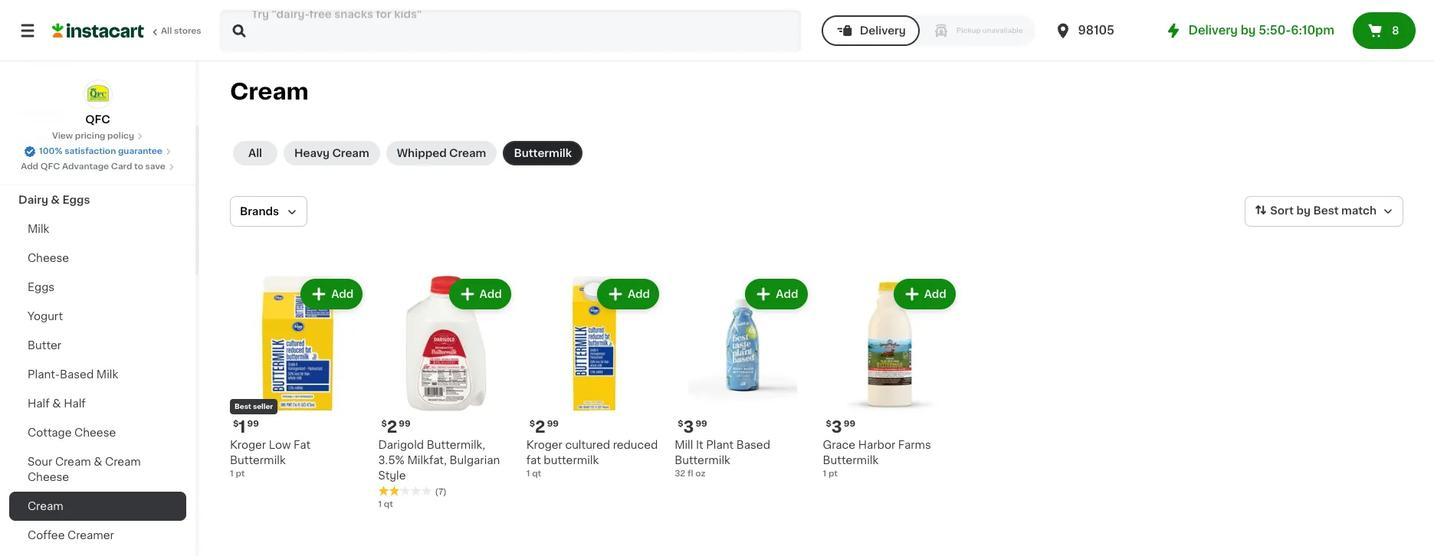 Task type: vqa. For each thing, say whether or not it's contained in the screenshot.
Coffee
yes



Task type: locate. For each thing, give the bounding box(es) containing it.
reduced
[[613, 440, 658, 451]]

delivery button
[[822, 15, 920, 46]]

$ for darigold buttermilk, 3.5% milkfat, bulgarian style
[[381, 421, 387, 429]]

1 horizontal spatial by
[[1297, 206, 1311, 216]]

0 vertical spatial by
[[1241, 25, 1257, 36]]

1 horizontal spatial qfc
[[85, 114, 110, 125]]

half
[[28, 399, 50, 410], [64, 399, 86, 410]]

cottage cheese
[[28, 428, 116, 439]]

brands
[[240, 206, 279, 217]]

cream up coffee
[[28, 502, 63, 512]]

99 up darigold
[[399, 421, 411, 429]]

1 $ 2 99 from the left
[[381, 420, 411, 436]]

cream right whipped
[[449, 148, 486, 159]]

milk link
[[9, 215, 186, 244]]

delivery inside delivery by 5:50-6:10pm link
[[1189, 25, 1238, 36]]

best inside product group
[[235, 404, 251, 411]]

$ for kroger cultured reduced fat buttermilk
[[530, 421, 535, 429]]

1 horizontal spatial eggs
[[62, 195, 90, 206]]

2 for kroger cultured reduced fat buttermilk
[[535, 420, 546, 436]]

coffee creamer
[[28, 531, 114, 541]]

99 for kroger cultured reduced fat buttermilk
[[547, 421, 559, 429]]

3 product group from the left
[[527, 276, 663, 481]]

best inside field
[[1314, 206, 1339, 216]]

1 vertical spatial qfc
[[40, 163, 60, 171]]

1 vertical spatial eggs
[[28, 282, 55, 293]]

0 vertical spatial eggs
[[62, 195, 90, 206]]

3
[[684, 420, 694, 436], [832, 420, 843, 436]]

1 horizontal spatial all
[[248, 148, 262, 159]]

1 add button from the left
[[302, 281, 361, 308]]

0 vertical spatial all
[[161, 27, 172, 35]]

mill it plant based buttermilk 32 fl oz
[[675, 440, 771, 479]]

$ 2 99 up fat
[[530, 420, 559, 436]]

delivery
[[1189, 25, 1238, 36], [860, 25, 906, 36]]

99 for darigold buttermilk, 3.5% milkfat, bulgarian style
[[399, 421, 411, 429]]

1 vertical spatial &
[[52, 399, 61, 410]]

0 horizontal spatial pt
[[236, 470, 245, 479]]

buttermilk inside buttermilk link
[[514, 148, 572, 159]]

99 up buttermilk at the bottom
[[547, 421, 559, 429]]

1 horizontal spatial qt
[[532, 470, 542, 479]]

1 horizontal spatial kroger
[[527, 440, 563, 451]]

0 horizontal spatial milk
[[28, 224, 49, 235]]

1 vertical spatial cheese
[[74, 428, 116, 439]]

best left match
[[1314, 206, 1339, 216]]

by inside delivery by 5:50-6:10pm link
[[1241, 25, 1257, 36]]

$
[[233, 421, 239, 429], [381, 421, 387, 429], [530, 421, 535, 429], [678, 421, 684, 429], [826, 421, 832, 429]]

3 up mill at the left bottom
[[684, 420, 694, 436]]

qt down ★★★★★ in the left of the page
[[384, 501, 393, 509]]

$ 3 99
[[678, 420, 708, 436], [826, 420, 856, 436]]

2 up darigold
[[387, 420, 397, 436]]

$ 3 99 for grace
[[826, 420, 856, 436]]

cream down 'cottage cheese'
[[55, 457, 91, 468]]

1 vertical spatial based
[[737, 440, 771, 451]]

all inside all link
[[248, 148, 262, 159]]

milk
[[28, 224, 49, 235], [96, 370, 118, 380]]

based up "half & half"
[[60, 370, 94, 380]]

$ up grace
[[826, 421, 832, 429]]

0 horizontal spatial by
[[1241, 25, 1257, 36]]

1 horizontal spatial milk
[[96, 370, 118, 380]]

3 99 from the left
[[547, 421, 559, 429]]

1 product group from the left
[[230, 276, 366, 481]]

all
[[161, 27, 172, 35], [248, 148, 262, 159]]

qfc
[[85, 114, 110, 125], [40, 163, 60, 171]]

heavy cream
[[294, 148, 369, 159]]

by right sort
[[1297, 206, 1311, 216]]

$ 3 99 up the it
[[678, 420, 708, 436]]

1 horizontal spatial pt
[[829, 470, 838, 479]]

$ 3 99 up grace
[[826, 420, 856, 436]]

1 2 from the left
[[387, 420, 397, 436]]

sort
[[1271, 206, 1294, 216]]

based right plant
[[737, 440, 771, 451]]

all left heavy
[[248, 148, 262, 159]]

instacart logo image
[[52, 21, 144, 40]]

100% satisfaction guarantee button
[[24, 143, 172, 158]]

$ 2 99 for darigold buttermilk, 3.5% milkfat, bulgarian style
[[381, 420, 411, 436]]

recipes link
[[9, 98, 186, 127]]

grace
[[823, 440, 856, 451]]

best for best match
[[1314, 206, 1339, 216]]

& inside the dairy & eggs link
[[51, 195, 60, 206]]

buttermilk inside "mill it plant based buttermilk 32 fl oz"
[[675, 456, 731, 467]]

4 add button from the left
[[747, 281, 806, 308]]

pt down $ 1 99
[[236, 470, 245, 479]]

1 down ★★★★★ in the left of the page
[[378, 501, 382, 509]]

1 inside grace harbor farms buttermilk 1 pt
[[823, 470, 827, 479]]

qt
[[532, 470, 542, 479], [384, 501, 393, 509]]

coffee
[[28, 531, 65, 541]]

4 99 from the left
[[696, 421, 708, 429]]

99 down 'best seller'
[[247, 421, 259, 429]]

kroger
[[230, 440, 266, 451], [527, 440, 563, 451]]

eggs link
[[9, 273, 186, 302]]

0 vertical spatial milk
[[28, 224, 49, 235]]

2 add button from the left
[[451, 281, 510, 308]]

add button
[[302, 281, 361, 308], [451, 281, 510, 308], [599, 281, 658, 308], [747, 281, 806, 308], [895, 281, 955, 308]]

1 horizontal spatial based
[[737, 440, 771, 451]]

6:10pm
[[1292, 25, 1335, 36]]

0 horizontal spatial $ 2 99
[[381, 420, 411, 436]]

kroger up fat
[[527, 440, 563, 451]]

1 down grace
[[823, 470, 827, 479]]

& down cottage cheese link at the left
[[94, 457, 102, 468]]

cheese down half & half link
[[74, 428, 116, 439]]

0 vertical spatial based
[[60, 370, 94, 380]]

pt
[[236, 470, 245, 479], [829, 470, 838, 479]]

3 up grace
[[832, 420, 843, 436]]

lists
[[43, 53, 69, 64]]

pt inside kroger low fat buttermilk 1 pt
[[236, 470, 245, 479]]

& right dairy
[[51, 195, 60, 206]]

mill
[[675, 440, 694, 451]]

2 vertical spatial &
[[94, 457, 102, 468]]

2 2 from the left
[[535, 420, 546, 436]]

1 vertical spatial milk
[[96, 370, 118, 380]]

best seller
[[235, 404, 273, 411]]

cream link
[[9, 492, 186, 521]]

qt down fat
[[532, 470, 542, 479]]

1 vertical spatial qt
[[384, 501, 393, 509]]

cheese down sour
[[28, 472, 69, 483]]

2 $ 2 99 from the left
[[530, 420, 559, 436]]

0 vertical spatial qfc
[[85, 114, 110, 125]]

milk down butter link
[[96, 370, 118, 380]]

add button for low
[[302, 281, 361, 308]]

yogurt
[[28, 311, 63, 322]]

eggs down advantage
[[62, 195, 90, 206]]

darigold
[[378, 440, 424, 451]]

buttermilk
[[544, 456, 599, 467]]

$ 2 99
[[381, 420, 411, 436], [530, 420, 559, 436]]

1 horizontal spatial best
[[1314, 206, 1339, 216]]

best match
[[1314, 206, 1377, 216]]

1 99 from the left
[[247, 421, 259, 429]]

kroger low fat buttermilk 1 pt
[[230, 440, 311, 479]]

1 half from the left
[[28, 399, 50, 410]]

cream
[[230, 81, 309, 103], [332, 148, 369, 159], [449, 148, 486, 159], [55, 457, 91, 468], [105, 457, 141, 468], [28, 502, 63, 512]]

99 inside $ 1 99
[[247, 421, 259, 429]]

qfc down 100%
[[40, 163, 60, 171]]

kroger down $ 1 99
[[230, 440, 266, 451]]

5 $ from the left
[[826, 421, 832, 429]]

2 kroger from the left
[[527, 440, 563, 451]]

1 down 'best seller'
[[239, 420, 246, 436]]

0 horizontal spatial half
[[28, 399, 50, 410]]

thanksgiving link
[[9, 127, 186, 156]]

save
[[145, 163, 166, 171]]

based
[[60, 370, 94, 380], [737, 440, 771, 451]]

1 $ 3 99 from the left
[[678, 420, 708, 436]]

2 vertical spatial cheese
[[28, 472, 69, 483]]

1 3 from the left
[[684, 420, 694, 436]]

best left seller
[[235, 404, 251, 411]]

& for half
[[52, 399, 61, 410]]

0 horizontal spatial 3
[[684, 420, 694, 436]]

1 vertical spatial all
[[248, 148, 262, 159]]

kroger inside kroger cultured reduced fat buttermilk 1 qt
[[527, 440, 563, 451]]

1 qt
[[378, 501, 393, 509]]

1 horizontal spatial $ 3 99
[[826, 420, 856, 436]]

by inside best match sort by field
[[1297, 206, 1311, 216]]

99 for kroger low fat buttermilk
[[247, 421, 259, 429]]

$ inside $ 1 99
[[233, 421, 239, 429]]

1 inside kroger low fat buttermilk 1 pt
[[230, 470, 234, 479]]

$ up darigold
[[381, 421, 387, 429]]

2 $ 3 99 from the left
[[826, 420, 856, 436]]

$ 1 99
[[233, 420, 259, 436]]

0 horizontal spatial qt
[[384, 501, 393, 509]]

card
[[111, 163, 132, 171]]

kroger inside kroger low fat buttermilk 1 pt
[[230, 440, 266, 451]]

0 horizontal spatial delivery
[[860, 25, 906, 36]]

1 horizontal spatial delivery
[[1189, 25, 1238, 36]]

$ up mill at the left bottom
[[678, 421, 684, 429]]

0 horizontal spatial kroger
[[230, 440, 266, 451]]

0 vertical spatial best
[[1314, 206, 1339, 216]]

1 down fat
[[527, 470, 530, 479]]

4 $ from the left
[[678, 421, 684, 429]]

match
[[1342, 206, 1377, 216]]

None search field
[[219, 9, 802, 52]]

harbor
[[859, 440, 896, 451]]

5 99 from the left
[[844, 421, 856, 429]]

delivery inside delivery button
[[860, 25, 906, 36]]

4 product group from the left
[[675, 276, 811, 481]]

eggs up the yogurt
[[28, 282, 55, 293]]

add button for it
[[747, 281, 806, 308]]

5 add button from the left
[[895, 281, 955, 308]]

99 up grace
[[844, 421, 856, 429]]

half & half link
[[9, 390, 186, 419]]

$ 2 99 up darigold
[[381, 420, 411, 436]]

add button for cultured
[[599, 281, 658, 308]]

kroger cultured reduced fat buttermilk 1 qt
[[527, 440, 658, 479]]

all inside all stores link
[[161, 27, 172, 35]]

product group containing 1
[[230, 276, 366, 481]]

produce link
[[9, 156, 186, 186]]

2 pt from the left
[[829, 470, 838, 479]]

2 up fat
[[535, 420, 546, 436]]

cheese
[[28, 253, 69, 264], [74, 428, 116, 439], [28, 472, 69, 483]]

milk down dairy
[[28, 224, 49, 235]]

1 $ from the left
[[233, 421, 239, 429]]

$ down 'best seller'
[[233, 421, 239, 429]]

$ up fat
[[530, 421, 535, 429]]

2
[[387, 420, 397, 436], [535, 420, 546, 436]]

1 vertical spatial best
[[235, 404, 251, 411]]

0 horizontal spatial all
[[161, 27, 172, 35]]

1 horizontal spatial 2
[[535, 420, 546, 436]]

$ for kroger low fat buttermilk
[[233, 421, 239, 429]]

lists link
[[9, 43, 186, 74]]

1 down $ 1 99
[[230, 470, 234, 479]]

product group
[[230, 276, 366, 481], [378, 276, 514, 512], [527, 276, 663, 481], [675, 276, 811, 481], [823, 276, 959, 481]]

3 $ from the left
[[530, 421, 535, 429]]

0 vertical spatial cheese
[[28, 253, 69, 264]]

2 99 from the left
[[399, 421, 411, 429]]

1 horizontal spatial $ 2 99
[[530, 420, 559, 436]]

99 up the it
[[696, 421, 708, 429]]

0 vertical spatial &
[[51, 195, 60, 206]]

1 pt from the left
[[236, 470, 245, 479]]

view pricing policy
[[52, 132, 134, 140]]

1 kroger from the left
[[230, 440, 266, 451]]

1 horizontal spatial 3
[[832, 420, 843, 436]]

eggs
[[62, 195, 90, 206], [28, 282, 55, 293]]

& inside half & half link
[[52, 399, 61, 410]]

buttermilk,
[[427, 440, 486, 451]]

half down plant-based milk at the bottom left
[[64, 399, 86, 410]]

pt down grace
[[829, 470, 838, 479]]

0 horizontal spatial best
[[235, 404, 251, 411]]

0 horizontal spatial qfc
[[40, 163, 60, 171]]

& up cottage
[[52, 399, 61, 410]]

by left 5:50-
[[1241, 25, 1257, 36]]

0 vertical spatial qt
[[532, 470, 542, 479]]

pt for 1
[[236, 470, 245, 479]]

half down plant-
[[28, 399, 50, 410]]

3 add button from the left
[[599, 281, 658, 308]]

all left the stores
[[161, 27, 172, 35]]

32
[[675, 470, 686, 479]]

0 horizontal spatial $ 3 99
[[678, 420, 708, 436]]

&
[[51, 195, 60, 206], [52, 399, 61, 410], [94, 457, 102, 468]]

by
[[1241, 25, 1257, 36], [1297, 206, 1311, 216]]

dairy & eggs link
[[9, 186, 186, 215]]

cream down cottage cheese link at the left
[[105, 457, 141, 468]]

0 horizontal spatial eggs
[[28, 282, 55, 293]]

2 $ from the left
[[381, 421, 387, 429]]

Best match Sort by field
[[1246, 196, 1404, 227]]

by for delivery
[[1241, 25, 1257, 36]]

pt inside grace harbor farms buttermilk 1 pt
[[829, 470, 838, 479]]

1 horizontal spatial half
[[64, 399, 86, 410]]

cheese down milk link
[[28, 253, 69, 264]]

0 horizontal spatial 2
[[387, 420, 397, 436]]

1 vertical spatial by
[[1297, 206, 1311, 216]]

2 3 from the left
[[832, 420, 843, 436]]

qfc up view pricing policy link
[[85, 114, 110, 125]]



Task type: describe. For each thing, give the bounding box(es) containing it.
plant-
[[28, 370, 60, 380]]

2 for darigold buttermilk, 3.5% milkfat, bulgarian style
[[387, 420, 397, 436]]

fl
[[688, 470, 694, 479]]

all for all
[[248, 148, 262, 159]]

cream right heavy
[[332, 148, 369, 159]]

$ for mill it plant based buttermilk
[[678, 421, 684, 429]]

grace harbor farms buttermilk 1 pt
[[823, 440, 932, 479]]

policy
[[107, 132, 134, 140]]

whipped
[[397, 148, 447, 159]]

(7)
[[435, 489, 447, 497]]

fat
[[294, 440, 311, 451]]

$ 3 99 for mill
[[678, 420, 708, 436]]

cheese inside sour cream & cream cheese
[[28, 472, 69, 483]]

& for dairy
[[51, 195, 60, 206]]

3 for grace
[[832, 420, 843, 436]]

yogurt link
[[9, 302, 186, 331]]

8
[[1393, 25, 1400, 36]]

$ 2 99 for kroger cultured reduced fat buttermilk
[[530, 420, 559, 436]]

cream up all link
[[230, 81, 309, 103]]

butter
[[28, 340, 61, 351]]

kroger for 2
[[527, 440, 563, 451]]

98105 button
[[1054, 9, 1146, 52]]

add for kroger cultured reduced fat buttermilk
[[628, 289, 650, 300]]

pricing
[[75, 132, 105, 140]]

stores
[[174, 27, 201, 35]]

buttermilk link
[[503, 141, 583, 166]]

plant-based milk
[[28, 370, 118, 380]]

5 product group from the left
[[823, 276, 959, 481]]

bulgarian
[[450, 456, 500, 467]]

milk inside plant-based milk link
[[96, 370, 118, 380]]

guarantee
[[118, 147, 162, 156]]

★★★★★
[[378, 486, 432, 497]]

delivery for delivery by 5:50-6:10pm
[[1189, 25, 1238, 36]]

100%
[[39, 147, 62, 156]]

whipped cream
[[397, 148, 486, 159]]

Search field
[[221, 11, 800, 51]]

whipped cream link
[[386, 141, 497, 166]]

produce
[[18, 166, 65, 176]]

all for all stores
[[161, 27, 172, 35]]

add for mill it plant based buttermilk
[[776, 289, 799, 300]]

sort by
[[1271, 206, 1311, 216]]

delivery by 5:50-6:10pm link
[[1165, 21, 1335, 40]]

98105
[[1079, 25, 1115, 36]]

sour cream & cream cheese link
[[9, 448, 186, 492]]

add button for harbor
[[895, 281, 955, 308]]

by for sort
[[1297, 206, 1311, 216]]

farms
[[899, 440, 932, 451]]

it
[[696, 440, 704, 451]]

3 for mill
[[684, 420, 694, 436]]

recipes
[[18, 107, 63, 118]]

creamer
[[68, 531, 114, 541]]

all stores link
[[52, 9, 202, 52]]

half & half
[[28, 399, 86, 410]]

cottage cheese link
[[9, 419, 186, 448]]

butter link
[[9, 331, 186, 360]]

5:50-
[[1259, 25, 1292, 36]]

all stores
[[161, 27, 201, 35]]

1 inside kroger cultured reduced fat buttermilk 1 qt
[[527, 470, 530, 479]]

cottage
[[28, 428, 72, 439]]

add qfc advantage card to save
[[21, 163, 166, 171]]

coffee creamer link
[[9, 521, 186, 551]]

heavy
[[294, 148, 330, 159]]

seller
[[253, 404, 273, 411]]

milkfat,
[[408, 456, 447, 467]]

dairy
[[18, 195, 48, 206]]

to
[[134, 163, 143, 171]]

pt for 3
[[829, 470, 838, 479]]

3.5%
[[378, 456, 405, 467]]

buttermilk inside grace harbor farms buttermilk 1 pt
[[823, 456, 879, 467]]

8 button
[[1354, 12, 1416, 49]]

99 for grace harbor farms buttermilk
[[844, 421, 856, 429]]

kroger for 1
[[230, 440, 266, 451]]

$ for grace harbor farms buttermilk
[[826, 421, 832, 429]]

heavy cream link
[[284, 141, 380, 166]]

brands button
[[230, 196, 308, 227]]

delivery by 5:50-6:10pm
[[1189, 25, 1335, 36]]

view
[[52, 132, 73, 140]]

add for darigold buttermilk, 3.5% milkfat, bulgarian style
[[480, 289, 502, 300]]

cultured
[[566, 440, 610, 451]]

cream inside "link"
[[449, 148, 486, 159]]

based inside "mill it plant based buttermilk 32 fl oz"
[[737, 440, 771, 451]]

oz
[[696, 470, 706, 479]]

low
[[269, 440, 291, 451]]

add for grace harbor farms buttermilk
[[925, 289, 947, 300]]

satisfaction
[[65, 147, 116, 156]]

99 for mill it plant based buttermilk
[[696, 421, 708, 429]]

plant-based milk link
[[9, 360, 186, 390]]

& inside sour cream & cream cheese
[[94, 457, 102, 468]]

buttermilk inside kroger low fat buttermilk 1 pt
[[230, 456, 286, 467]]

delivery for delivery
[[860, 25, 906, 36]]

qfc link
[[83, 80, 112, 127]]

style
[[378, 471, 406, 482]]

fat
[[527, 456, 541, 467]]

sour cream & cream cheese
[[28, 457, 141, 483]]

cheese link
[[9, 244, 186, 273]]

100% satisfaction guarantee
[[39, 147, 162, 156]]

qfc logo image
[[83, 80, 112, 109]]

0 horizontal spatial based
[[60, 370, 94, 380]]

2 half from the left
[[64, 399, 86, 410]]

view pricing policy link
[[52, 130, 143, 143]]

add qfc advantage card to save link
[[21, 161, 175, 173]]

qt inside kroger cultured reduced fat buttermilk 1 qt
[[532, 470, 542, 479]]

advantage
[[62, 163, 109, 171]]

best for best seller
[[235, 404, 251, 411]]

service type group
[[822, 15, 1036, 46]]

2 product group from the left
[[378, 276, 514, 512]]

plant
[[706, 440, 734, 451]]

add for kroger low fat buttermilk
[[331, 289, 354, 300]]

thanksgiving
[[18, 137, 92, 147]]

milk inside milk link
[[28, 224, 49, 235]]



